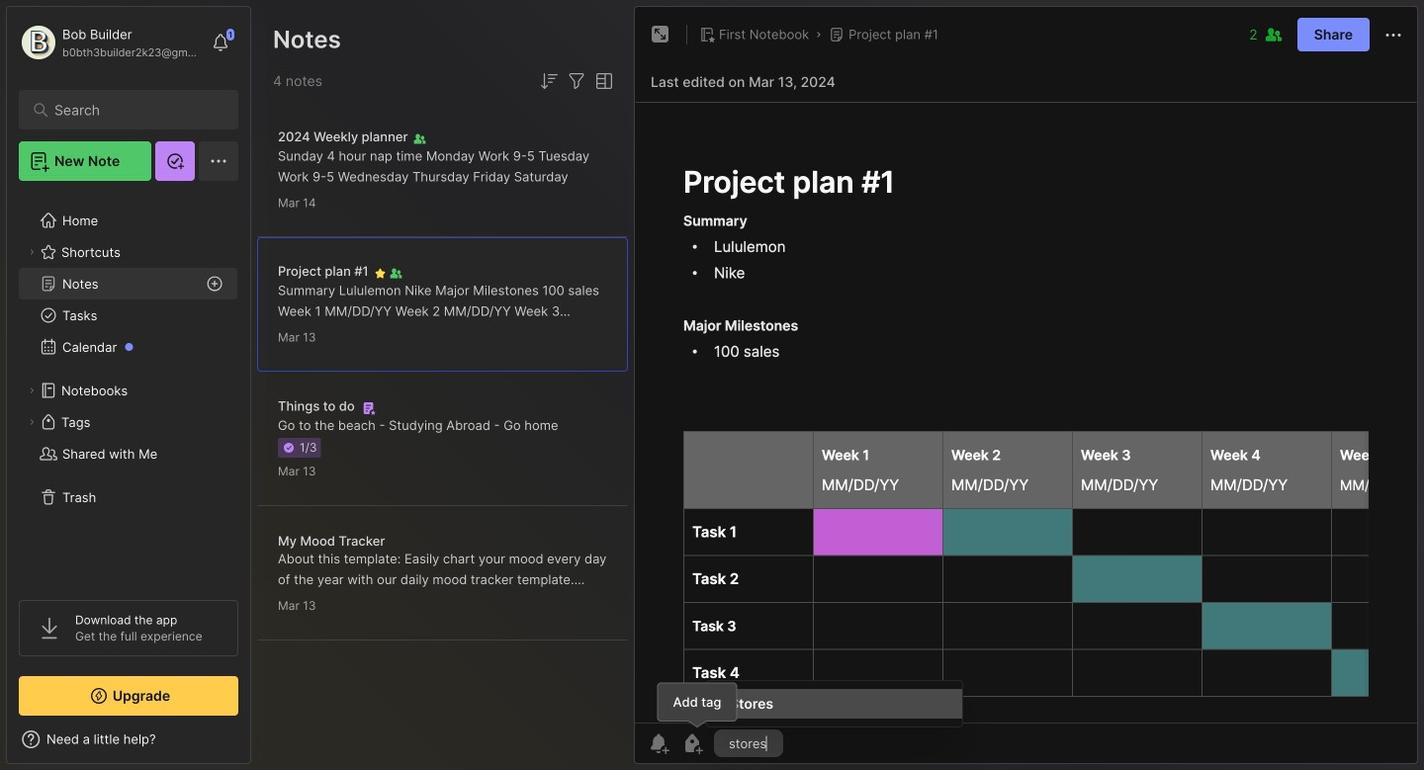 Task type: describe. For each thing, give the bounding box(es) containing it.
expand notebooks image
[[26, 385, 38, 397]]

more actions image
[[1382, 23, 1406, 47]]

Account field
[[19, 23, 202, 62]]

add tag image
[[681, 732, 705, 756]]

main element
[[0, 0, 257, 771]]

add filters image
[[565, 69, 589, 93]]

tree inside main element
[[7, 193, 250, 583]]

Note Editor text field
[[635, 102, 1418, 723]]

WHAT'S NEW field
[[7, 724, 250, 756]]

Sort options field
[[537, 69, 561, 93]]

none search field inside main element
[[54, 98, 212, 122]]



Task type: vqa. For each thing, say whether or not it's contained in the screenshot.
'search box'
yes



Task type: locate. For each thing, give the bounding box(es) containing it.
tooltip
[[658, 683, 738, 729]]

expand note image
[[649, 23, 673, 47]]

Search text field
[[54, 101, 212, 120]]

More actions field
[[1382, 22, 1406, 47]]

click to collapse image
[[250, 734, 265, 758]]

Add filters field
[[565, 69, 589, 93]]

note window element
[[634, 6, 1419, 765]]

expand tags image
[[26, 417, 38, 428]]

None search field
[[54, 98, 212, 122]]

View options field
[[589, 69, 616, 93]]

tree
[[7, 193, 250, 583]]

add a reminder image
[[647, 732, 671, 756]]



